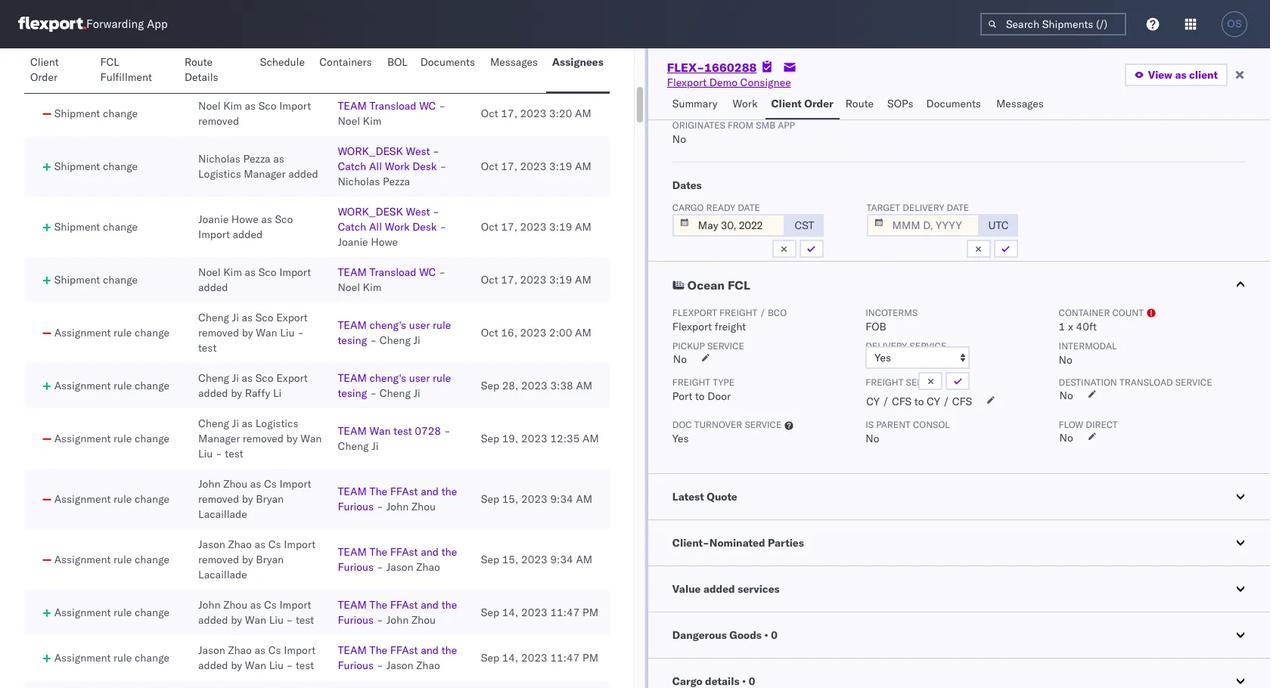 Task type: describe. For each thing, give the bounding box(es) containing it.
cheng ji as sco export removed by wan liu - test
[[198, 311, 308, 355]]

no inside the intermodal no
[[1059, 354, 1073, 367]]

17, for noel kim as sco import added
[[501, 273, 518, 287]]

cheng inside "cheng ji as logistics manager removed by wan liu - test"
[[198, 417, 229, 431]]

•
[[765, 629, 769, 643]]

/ inside flexport freight / bco flexport freight
[[760, 307, 766, 319]]

delivery service
[[866, 341, 947, 352]]

os
[[1228, 18, 1243, 30]]

test for john zhou as cs import added by wan liu - test
[[296, 614, 314, 628]]

0728
[[415, 425, 441, 438]]

fulfillment
[[100, 70, 152, 84]]

ji inside team wan test 0728 - cheng ji
[[372, 440, 379, 453]]

count
[[1113, 307, 1145, 319]]

parties
[[768, 537, 805, 550]]

li
[[273, 387, 282, 400]]

- inside the cheng ji as sco export removed by wan liu - test
[[298, 326, 304, 340]]

parent
[[877, 419, 911, 431]]

1 x 40ft
[[1059, 320, 1098, 334]]

2 cfs from the left
[[953, 395, 973, 409]]

1 horizontal spatial client order button
[[766, 90, 840, 120]]

quote
[[707, 491, 738, 504]]

rule for jason zhao as cs import removed by bryan lacaillade
[[114, 553, 132, 567]]

added for - cheng ji
[[198, 387, 228, 400]]

zhou inside the john zhou as cs import added by wan liu - test
[[223, 599, 248, 612]]

freight type port to door
[[673, 377, 735, 403]]

john zhou as cs import added by wan liu - test
[[198, 599, 314, 628]]

1 cy from the left
[[867, 395, 880, 409]]

view as client
[[1149, 68, 1219, 82]]

target delivery date
[[867, 202, 970, 213]]

ffast for jason zhao as cs import added by wan liu - test
[[390, 644, 418, 658]]

1 vertical spatial freight
[[715, 320, 747, 334]]

west - catch all work desk for joanie howe as sco import removed
[[338, 39, 440, 67]]

sep for john zhou as cs import added by wan liu - test
[[481, 606, 500, 620]]

noel kim as sco import added
[[198, 266, 311, 294]]

ji inside "cheng ji as logistics manager removed by wan liu - test"
[[232, 417, 239, 431]]

17, for noel kim as sco import removed
[[501, 107, 518, 120]]

1 horizontal spatial client
[[772, 97, 802, 111]]

cargo
[[673, 202, 704, 213]]

cheng inside the cheng ji as sco export removed by wan liu - test
[[198, 311, 229, 325]]

summary
[[673, 97, 718, 111]]

jason zhao as cs import removed by bryan lacaillade
[[198, 538, 316, 582]]

latest quote button
[[649, 475, 1271, 520]]

nicholas inside - nicholas pezza
[[338, 175, 380, 188]]

shipment change for noel kim as sco import added
[[54, 273, 138, 287]]

sco for cheng ji as sco export added by raffy li
[[256, 372, 274, 385]]

intermodal no
[[1059, 341, 1118, 367]]

is
[[866, 419, 874, 431]]

15, for john zhou
[[502, 493, 519, 506]]

sco for noel kim as sco import removed
[[259, 99, 277, 113]]

9:34 for john zhou
[[551, 493, 574, 506]]

dangerous goods • 0
[[673, 629, 778, 643]]

as for cheng ji as logistics manager removed by wan liu - test
[[242, 417, 253, 431]]

2023 for noel kim as sco import removed
[[521, 107, 547, 120]]

jason inside jason zhao as cs import removed by bryan lacaillade
[[198, 538, 225, 552]]

nominated
[[710, 537, 766, 550]]

flow
[[1059, 419, 1084, 431]]

assignment for cheng ji as sco export removed by wan liu - test
[[54, 326, 111, 340]]

1
[[1059, 320, 1066, 334]]

sep for john zhou as cs import removed by bryan lacaillade
[[481, 493, 500, 506]]

os button
[[1218, 7, 1253, 42]]

shipment for noel kim as sco import added
[[54, 273, 100, 287]]

as for jason zhao as cs import added by wan liu - test
[[255, 644, 266, 658]]

dangerous
[[673, 629, 727, 643]]

2:00
[[550, 326, 573, 340]]

import for joanie howe as sco import added
[[198, 228, 230, 241]]

rule for john zhou as cs import removed by bryan lacaillade
[[114, 493, 132, 506]]

the ffast and the furious for jason zhao as cs import removed by bryan lacaillade
[[338, 546, 457, 575]]

container count
[[1059, 307, 1145, 319]]

joanie inside the "joanie howe as sco import removed"
[[198, 46, 229, 60]]

the ffast and the furious for jason zhao as cs import added by wan liu - test
[[338, 644, 457, 673]]

consignee
[[741, 76, 792, 89]]

value added services
[[673, 583, 780, 596]]

- inside - nicholas pezza
[[440, 160, 447, 173]]

smb
[[756, 120, 776, 131]]

3:19 for - joanie howe
[[550, 220, 573, 234]]

import for john zhou as cs import added by wan liu - test
[[280, 599, 311, 612]]

- inside the john zhou as cs import added by wan liu - test
[[287, 614, 293, 628]]

cheng ji as logistics manager removed by wan liu - test
[[198, 417, 322, 461]]

the for jason zhao as cs import removed by bryan lacaillade
[[442, 546, 457, 559]]

catch for joanie howe as sco import removed
[[338, 54, 367, 67]]

sep 15, 2023 9:34 am for - jason zhao
[[481, 553, 593, 567]]

no inside the originates from smb app no
[[673, 132, 687, 146]]

wc for oct 17, 2023 3:20 am
[[419, 99, 436, 113]]

messages for the rightmost messages button
[[997, 97, 1045, 111]]

as inside 'button'
[[1176, 68, 1187, 82]]

flexport. image
[[18, 17, 86, 32]]

goods
[[730, 629, 762, 643]]

door
[[708, 390, 731, 403]]

joanie inside joanie howe as sco import added
[[198, 213, 229, 226]]

oct 17, 2023 3:19 am for team transload wc - noel kim
[[481, 273, 592, 287]]

as for joanie howe as sco import removed
[[261, 46, 272, 60]]

cheng's user rule tesing for oct 16, 2023 2:00 am
[[338, 319, 451, 347]]

service down flexport freight / bco flexport freight
[[708, 341, 745, 352]]

the for john zhou as cs import added by wan liu - test
[[370, 599, 388, 612]]

import for joanie howe as sco import removed
[[198, 61, 230, 75]]

client-
[[673, 537, 710, 550]]

- john zhou for sep 14, 2023 11:47 pm
[[377, 614, 436, 628]]

date for cst
[[738, 202, 761, 213]]

all for nicholas pezza as logistics manager added
[[369, 160, 382, 173]]

3:19 for team transload wc - noel kim
[[550, 273, 573, 287]]

the for john zhou as cs import removed by bryan lacaillade
[[370, 485, 388, 499]]

details
[[185, 70, 218, 84]]

container
[[1059, 307, 1111, 319]]

nicholas pezza as logistics manager added
[[198, 152, 318, 181]]

2023 for john zhou as cs import added by wan liu - test
[[522, 606, 548, 620]]

17, for joanie howe as sco import removed
[[501, 54, 518, 67]]

sep 19, 2023 12:35 am
[[481, 432, 599, 446]]

date for utc
[[947, 202, 970, 213]]

am for jason zhao as cs import removed by bryan lacaillade
[[576, 553, 593, 567]]

latest quote
[[673, 491, 738, 504]]

- inside team wan test 0728 - cheng ji
[[444, 425, 451, 438]]

0 horizontal spatial client order button
[[24, 48, 94, 93]]

destination transload service
[[1059, 377, 1213, 388]]

x
[[1069, 320, 1074, 334]]

- joanie howe for oct 17, 2023 3:19 am
[[338, 220, 447, 249]]

- inside jason zhao as cs import added by wan liu - test
[[287, 659, 293, 673]]

cheng's for cheng ji as sco export removed by wan liu - test
[[370, 319, 407, 332]]

as for cheng ji as sco export added by raffy li
[[242, 372, 253, 385]]

fcl inside fcl fulfillment
[[100, 55, 120, 69]]

forwarding
[[86, 17, 144, 31]]

messages for leftmost messages button
[[490, 55, 538, 69]]

zhou inside john zhou as cs import removed by bryan lacaillade
[[223, 478, 248, 491]]

0 vertical spatial app
[[147, 17, 168, 31]]

catch for joanie howe as sco import added
[[338, 220, 367, 234]]

manager for pezza
[[244, 167, 286, 181]]

flexport for flexport freight / bco flexport freight
[[673, 307, 718, 319]]

28,
[[502, 379, 519, 393]]

work inside button
[[733, 97, 758, 111]]

originates from smb app no
[[673, 120, 796, 146]]

0 vertical spatial freight
[[720, 307, 758, 319]]

the for john zhou as cs import removed by bryan lacaillade
[[442, 485, 457, 499]]

1 horizontal spatial order
[[805, 97, 834, 111]]

fob
[[866, 320, 887, 334]]

as for noel kim as sco import removed
[[245, 99, 256, 113]]

flexport freight / bco flexport freight
[[673, 307, 787, 334]]

test for cheng ji as logistics manager removed by wan liu - test
[[225, 447, 243, 461]]

no down flow
[[1060, 431, 1074, 445]]

pm for - jason zhao
[[583, 652, 599, 665]]

tesing for cheng ji as sco export removed by wan liu - test
[[338, 334, 367, 347]]

lacaillade for jason
[[198, 568, 247, 582]]

oct 17, 2023 3:19 am for - joanie howe
[[481, 220, 592, 234]]

containers
[[320, 55, 372, 69]]

1660288
[[705, 60, 757, 75]]

oct 17, 2023 3:19 am for - nicholas pezza
[[481, 160, 592, 173]]

documents for leftmost documents button
[[421, 55, 475, 69]]

pezza inside - nicholas pezza
[[383, 175, 410, 188]]

rule for cheng ji as sco export removed by wan liu - test
[[114, 326, 132, 340]]

catch for nicholas pezza as logistics manager added
[[338, 160, 367, 173]]

cargo ready date
[[673, 202, 761, 213]]

flexport demo consignee
[[668, 76, 792, 89]]

1 horizontal spatial messages button
[[991, 90, 1053, 120]]

howe inside the "joanie howe as sco import removed"
[[231, 46, 259, 60]]

sco for cheng ji as sco export removed by wan liu - test
[[256, 311, 274, 325]]

team for cheng ji as sco export removed by wan liu - test
[[338, 319, 367, 332]]

destination
[[1059, 377, 1118, 388]]

service up service
[[910, 341, 947, 352]]

john inside john zhou as cs import removed by bryan lacaillade
[[198, 478, 221, 491]]

added for - john zhou
[[198, 614, 228, 628]]

assignment rule change for john zhou as cs import removed by bryan lacaillade
[[54, 493, 170, 506]]

client
[[1190, 68, 1219, 82]]

cheng inside team wan test 0728 - cheng ji
[[338, 440, 369, 453]]

transload for noel kim as sco import removed
[[370, 99, 417, 113]]

shipment for joanie howe as sco import removed
[[54, 54, 100, 67]]

1 vertical spatial client order
[[772, 97, 834, 111]]

demo
[[710, 76, 738, 89]]

delivery
[[866, 341, 908, 352]]

sco for joanie howe as sco import removed
[[275, 46, 293, 60]]

- cheng ji for sep 28, 2023 3:38 am
[[370, 387, 421, 400]]

value
[[673, 583, 701, 596]]

howe inside joanie howe as sco import added
[[231, 213, 259, 226]]

2 vertical spatial flexport
[[673, 320, 712, 334]]

yes
[[673, 432, 689, 446]]

bryan for zhou
[[256, 493, 284, 506]]

incoterms fob
[[866, 307, 918, 334]]

40ft
[[1077, 320, 1098, 334]]

doc
[[673, 419, 692, 431]]

12:35
[[551, 432, 580, 446]]

oct for joanie howe as sco import removed
[[481, 54, 499, 67]]

sops
[[888, 97, 914, 111]]

forwarding app link
[[18, 17, 168, 32]]

removed for john zhou as cs import removed by bryan lacaillade
[[198, 493, 239, 506]]

flexport demo consignee link
[[668, 75, 792, 90]]

cy / cfs to cy / cfs
[[867, 395, 973, 409]]

import for john zhou as cs import removed by bryan lacaillade
[[280, 478, 311, 491]]

schedule
[[260, 55, 305, 69]]

is parent consol no
[[866, 419, 951, 446]]

2023 for joanie howe as sco import removed
[[521, 54, 547, 67]]

am for joanie howe as sco import added
[[575, 220, 592, 234]]

john zhou as cs import removed by bryan lacaillade
[[198, 478, 311, 522]]

0 horizontal spatial messages button
[[484, 48, 546, 93]]

sep 14, 2023 11:47 pm for - jason zhao
[[481, 652, 599, 665]]

originates
[[673, 120, 726, 131]]

joanie howe as sco import added
[[198, 213, 293, 241]]

and for jason zhao as cs import removed by bryan lacaillade
[[421, 546, 439, 559]]

2 team from the top
[[338, 266, 367, 279]]

fcl fulfillment
[[100, 55, 152, 84]]

route button
[[840, 90, 882, 120]]

schedule button
[[254, 48, 314, 93]]

pezza inside nicholas pezza as logistics manager added
[[243, 152, 271, 166]]

utc
[[989, 219, 1009, 232]]

as for joanie howe as sco import added
[[261, 213, 272, 226]]

sep 14, 2023 11:47 pm for - john zhou
[[481, 606, 599, 620]]

ready
[[707, 202, 736, 213]]

2 horizontal spatial /
[[944, 395, 950, 409]]

sops button
[[882, 90, 921, 120]]

assignees
[[552, 55, 604, 69]]

type
[[713, 377, 735, 388]]

Search Shipments (/) text field
[[981, 13, 1127, 36]]

port
[[673, 390, 693, 403]]

assignment rule change for cheng ji as logistics manager removed by wan liu - test
[[54, 432, 170, 446]]



Task type: locate. For each thing, give the bounding box(es) containing it.
assignment for cheng ji as sco export added by raffy li
[[54, 379, 111, 393]]

2 west - catch all work desk from the top
[[338, 145, 440, 173]]

1 horizontal spatial freight
[[866, 377, 904, 388]]

flexport up 'pickup'
[[673, 320, 712, 334]]

0 horizontal spatial client
[[30, 55, 59, 69]]

as inside "noel kim as sco import added"
[[245, 266, 256, 279]]

added inside button
[[704, 583, 736, 596]]

cs down john zhou as cs import removed by bryan lacaillade on the bottom
[[269, 538, 281, 552]]

as inside nicholas pezza as logistics manager added
[[273, 152, 284, 166]]

1 vertical spatial 14,
[[502, 652, 519, 665]]

test inside the cheng ji as sco export removed by wan liu - test
[[198, 341, 217, 355]]

1 assignment rule change from the top
[[54, 326, 170, 340]]

1 vertical spatial sep 14, 2023 11:47 pm
[[481, 652, 599, 665]]

cs down jason zhao as cs import removed by bryan lacaillade on the left
[[264, 599, 277, 612]]

team transload wc - noel kim
[[338, 99, 446, 128], [338, 266, 446, 294]]

freight inside freight type port to door
[[673, 377, 711, 388]]

removed inside the "joanie howe as sco import removed"
[[233, 61, 274, 75]]

logistics up joanie howe as sco import added
[[198, 167, 241, 181]]

by for jason zhao as cs import removed by bryan lacaillade
[[242, 553, 253, 567]]

rule for cheng ji as logistics manager removed by wan liu - test
[[114, 432, 132, 446]]

0 vertical spatial 14,
[[502, 606, 519, 620]]

view
[[1149, 68, 1173, 82]]

3 shipment change from the top
[[54, 160, 138, 173]]

import
[[198, 61, 230, 75], [279, 99, 311, 113], [198, 228, 230, 241], [279, 266, 311, 279], [280, 478, 311, 491], [284, 538, 316, 552], [280, 599, 311, 612], [284, 644, 316, 658]]

fcl fulfillment button
[[94, 48, 179, 93]]

client order
[[30, 55, 59, 84], [772, 97, 834, 111]]

liu inside "cheng ji as logistics manager removed by wan liu - test"
[[198, 447, 213, 461]]

client down flexport. image
[[30, 55, 59, 69]]

messages button
[[484, 48, 546, 93], [991, 90, 1053, 120]]

4 shipment change from the top
[[54, 220, 138, 234]]

0 horizontal spatial documents button
[[415, 48, 484, 93]]

test up 'cheng ji as sco export added by raffy li'
[[198, 341, 217, 355]]

lacaillade up jason zhao as cs import removed by bryan lacaillade on the left
[[198, 508, 247, 522]]

zhao
[[228, 538, 252, 552], [417, 561, 440, 575], [228, 644, 252, 658], [417, 659, 440, 673]]

2 shipment from the top
[[54, 107, 100, 120]]

3 oct 17, 2023 3:19 am from the top
[[481, 273, 592, 287]]

by up jason zhao as cs import added by wan liu - test
[[231, 614, 242, 628]]

1 vertical spatial work_desk
[[338, 145, 403, 158]]

removed up jason zhao as cs import removed by bryan lacaillade on the left
[[198, 493, 239, 506]]

sco for noel kim as sco import added
[[259, 266, 277, 279]]

route up "details"
[[185, 55, 213, 69]]

1 assignment from the top
[[54, 326, 111, 340]]

3 the from the top
[[442, 599, 457, 612]]

oct 17, 2023 3:19 am
[[481, 160, 592, 173], [481, 220, 592, 234], [481, 273, 592, 287]]

/ up parent
[[883, 395, 890, 409]]

1 cfs from the left
[[892, 395, 912, 409]]

by inside 'cheng ji as sco export added by raffy li'
[[231, 387, 242, 400]]

route details
[[185, 55, 218, 84]]

nicholas inside nicholas pezza as logistics manager added
[[198, 152, 241, 166]]

2 the ffast and the furious from the top
[[338, 546, 457, 575]]

1 export from the top
[[276, 311, 308, 325]]

as up raffy
[[242, 372, 253, 385]]

2 freight from the left
[[866, 377, 904, 388]]

date right ready
[[738, 202, 761, 213]]

export inside 'cheng ji as sco export added by raffy li'
[[276, 372, 308, 385]]

1 sep from the top
[[481, 379, 500, 393]]

client order down consignee
[[772, 97, 834, 111]]

oct for nicholas pezza as logistics manager added
[[481, 160, 499, 173]]

pezza
[[243, 152, 271, 166], [383, 175, 410, 188]]

1 user from the top
[[409, 319, 430, 332]]

as for cheng ji as sco export removed by wan liu - test
[[242, 311, 253, 325]]

2 sep 15, 2023 9:34 am from the top
[[481, 553, 593, 567]]

sco inside the "joanie howe as sco import removed"
[[275, 46, 293, 60]]

client-nominated parties
[[673, 537, 805, 550]]

order down flexport. image
[[30, 70, 58, 84]]

1 horizontal spatial mmm d, yyyy text field
[[867, 214, 980, 237]]

work_desk up - nicholas pezza
[[338, 145, 403, 158]]

1 vertical spatial lacaillade
[[198, 568, 247, 582]]

sco inside the cheng ji as sco export removed by wan liu - test
[[256, 311, 274, 325]]

added for team transload wc - noel kim
[[198, 281, 228, 294]]

2 furious from the top
[[338, 561, 374, 575]]

logistics
[[198, 167, 241, 181], [256, 417, 299, 431]]

import down jason zhao as cs import removed by bryan lacaillade on the left
[[280, 599, 311, 612]]

work for joanie howe as sco import added
[[385, 220, 410, 234]]

team transload wc - noel kim for noel kim as sco import removed
[[338, 99, 446, 128]]

2 shipment change from the top
[[54, 107, 138, 120]]

logistics inside nicholas pezza as logistics manager added
[[198, 167, 241, 181]]

work_desk up containers
[[338, 39, 403, 52]]

team for jason zhao as cs import removed by bryan lacaillade
[[338, 546, 367, 559]]

as inside the cheng ji as sco export removed by wan liu - test
[[242, 311, 253, 325]]

shipment for nicholas pezza as logistics manager added
[[54, 160, 100, 173]]

15, for jason zhao
[[502, 553, 519, 567]]

1 9:34 from the top
[[551, 493, 574, 506]]

0 vertical spatial - joanie howe
[[338, 54, 447, 83]]

0 vertical spatial client
[[30, 55, 59, 69]]

order left "route" button
[[805, 97, 834, 111]]

1 work_desk from the top
[[338, 39, 403, 52]]

value added services button
[[649, 567, 1271, 612]]

target
[[867, 202, 901, 213]]

all
[[369, 54, 382, 67], [369, 160, 382, 173], [369, 220, 382, 234]]

2 date from the left
[[947, 202, 970, 213]]

7 assignment rule change from the top
[[54, 652, 170, 665]]

1 bryan from the top
[[256, 493, 284, 506]]

as inside the john zhou as cs import added by wan liu - test
[[250, 599, 261, 612]]

3 west from the top
[[406, 205, 430, 219]]

5 shipment from the top
[[54, 273, 100, 287]]

1 horizontal spatial pezza
[[383, 175, 410, 188]]

ocean
[[688, 278, 725, 293]]

2 mmm d, yyyy text field from the left
[[867, 214, 980, 237]]

oct 16, 2023 2:00 am
[[481, 326, 592, 340]]

16,
[[501, 326, 518, 340]]

3 ffast from the top
[[390, 599, 418, 612]]

lacaillade inside jason zhao as cs import removed by bryan lacaillade
[[198, 568, 247, 582]]

work for joanie howe as sco import removed
[[385, 54, 410, 67]]

1 vertical spatial sep 15, 2023 9:34 am
[[481, 553, 593, 567]]

cheng
[[198, 311, 229, 325], [380, 334, 411, 347], [198, 372, 229, 385], [380, 387, 411, 400], [198, 417, 229, 431], [338, 440, 369, 453]]

cs for jason zhao as cs import removed by bryan lacaillade
[[269, 538, 281, 552]]

0 horizontal spatial order
[[30, 70, 58, 84]]

3 work_desk from the top
[[338, 205, 403, 219]]

as down "cheng ji as logistics manager removed by wan liu - test"
[[250, 478, 261, 491]]

6 assignment rule change from the top
[[54, 606, 170, 620]]

liu up jason zhao as cs import added by wan liu - test
[[269, 614, 284, 628]]

0 vertical spatial team transload wc - noel kim
[[338, 99, 446, 128]]

dates
[[673, 179, 702, 192]]

sco down nicholas pezza as logistics manager added
[[275, 213, 293, 226]]

transload
[[370, 99, 417, 113], [370, 266, 417, 279]]

wan for john zhou as cs import added by wan liu - test
[[245, 614, 266, 628]]

import inside john zhou as cs import removed by bryan lacaillade
[[280, 478, 311, 491]]

1 vertical spatial transload
[[370, 266, 417, 279]]

2 - joanie howe from the top
[[338, 220, 447, 249]]

1 vertical spatial 9:34
[[551, 553, 574, 567]]

as for john zhou as cs import added by wan liu - test
[[250, 599, 261, 612]]

- inside "cheng ji as logistics manager removed by wan liu - test"
[[216, 447, 222, 461]]

sco down schedule button
[[259, 99, 277, 113]]

rule for john zhou as cs import added by wan liu - test
[[114, 606, 132, 620]]

3 team from the top
[[338, 319, 367, 332]]

removed inside "cheng ji as logistics manager removed by wan liu - test"
[[243, 432, 284, 446]]

wan for cheng ji as sco export removed by wan liu - test
[[256, 326, 277, 340]]

2 vertical spatial catch
[[338, 220, 367, 234]]

added inside joanie howe as sco import added
[[233, 228, 263, 241]]

documents button right bol
[[415, 48, 484, 93]]

1 horizontal spatial cy
[[927, 395, 941, 409]]

by inside the cheng ji as sco export removed by wan liu - test
[[242, 326, 253, 340]]

2 work_desk from the top
[[338, 145, 403, 158]]

and for jason zhao as cs import added by wan liu - test
[[421, 644, 439, 658]]

route details button
[[179, 48, 254, 93]]

flex-
[[668, 60, 705, 75]]

work_desk down - nicholas pezza
[[338, 205, 403, 219]]

0 horizontal spatial cfs
[[892, 395, 912, 409]]

1 vertical spatial manager
[[198, 432, 240, 446]]

0 vertical spatial 3:19
[[550, 160, 573, 173]]

test inside "cheng ji as logistics manager removed by wan liu - test"
[[225, 447, 243, 461]]

assignment rule change for cheng ji as sco export added by raffy li
[[54, 379, 170, 393]]

1 horizontal spatial documents
[[927, 97, 982, 111]]

removed inside the noel kim as sco import removed
[[198, 114, 239, 128]]

cy down service
[[927, 395, 941, 409]]

ffast for john zhou as cs import removed by bryan lacaillade
[[390, 485, 418, 499]]

by for cheng ji as logistics manager removed by wan liu - test
[[287, 432, 298, 446]]

as for john zhou as cs import removed by bryan lacaillade
[[250, 478, 261, 491]]

import down "cheng ji as logistics manager removed by wan liu - test"
[[280, 478, 311, 491]]

as inside joanie howe as sco import added
[[261, 213, 272, 226]]

assignment rule change
[[54, 326, 170, 340], [54, 379, 170, 393], [54, 432, 170, 446], [54, 493, 170, 506], [54, 553, 170, 567], [54, 606, 170, 620], [54, 652, 170, 665]]

liu down the john zhou as cs import added by wan liu - test
[[269, 659, 284, 673]]

as down "noel kim as sco import added" at the left top of page
[[242, 311, 253, 325]]

sep for jason zhao as cs import removed by bryan lacaillade
[[481, 553, 500, 567]]

team inside team wan test 0728 - cheng ji
[[338, 425, 367, 438]]

removed down raffy
[[243, 432, 284, 446]]

- jason zhao for sep 15, 2023 9:34 am
[[377, 561, 440, 575]]

test down the john zhou as cs import added by wan liu - test
[[296, 659, 314, 673]]

assignment rule change for john zhou as cs import added by wan liu - test
[[54, 606, 170, 620]]

0 vertical spatial documents
[[421, 55, 475, 69]]

no down destination
[[1060, 389, 1074, 403]]

service right turnover
[[745, 419, 782, 431]]

0 vertical spatial sep 15, 2023 9:34 am
[[481, 493, 593, 506]]

1 team from the top
[[338, 99, 367, 113]]

route left sops
[[846, 97, 874, 111]]

4 the from the top
[[370, 644, 388, 658]]

1 tesing from the top
[[338, 334, 367, 347]]

team for jason zhao as cs import added by wan liu - test
[[338, 644, 367, 658]]

wan inside the john zhou as cs import added by wan liu - test
[[245, 614, 266, 628]]

as down raffy
[[242, 417, 253, 431]]

2 oct from the top
[[481, 107, 499, 120]]

wan inside the cheng ji as sco export removed by wan liu - test
[[256, 326, 277, 340]]

removed up the noel kim as sco import removed
[[233, 61, 274, 75]]

2 cy from the left
[[927, 395, 941, 409]]

0 vertical spatial 15,
[[502, 493, 519, 506]]

2 9:34 from the top
[[551, 553, 574, 567]]

no down originates
[[673, 132, 687, 146]]

1 the ffast and the furious from the top
[[338, 485, 457, 514]]

1 team transload wc - noel kim from the top
[[338, 99, 446, 128]]

sep
[[481, 379, 500, 393], [481, 432, 500, 446], [481, 493, 500, 506], [481, 553, 500, 567], [481, 606, 500, 620], [481, 652, 500, 665]]

the for jason zhao as cs import removed by bryan lacaillade
[[370, 546, 388, 559]]

1 vertical spatial export
[[276, 372, 308, 385]]

assignment rule change for jason zhao as cs import removed by bryan lacaillade
[[54, 553, 170, 567]]

logistics inside "cheng ji as logistics manager removed by wan liu - test"
[[256, 417, 299, 431]]

removed up the john zhou as cs import added by wan liu - test
[[198, 553, 239, 567]]

0 vertical spatial desk
[[413, 54, 437, 67]]

sep 15, 2023 9:34 am for - john zhou
[[481, 493, 593, 506]]

bryan up the john zhou as cs import added by wan liu - test
[[256, 553, 284, 567]]

1 15, from the top
[[502, 493, 519, 506]]

3:19
[[550, 160, 573, 173], [550, 220, 573, 234], [550, 273, 573, 287]]

route inside route details
[[185, 55, 213, 69]]

oct 17, 2023 3:20 am for - joanie howe
[[481, 54, 592, 67]]

1 vertical spatial order
[[805, 97, 834, 111]]

liu inside the cheng ji as sco export removed by wan liu - test
[[280, 326, 295, 340]]

freight up the port
[[673, 377, 711, 388]]

1 vertical spatial documents
[[927, 97, 982, 111]]

flow direct
[[1059, 419, 1118, 431]]

noel inside "noel kim as sco import added"
[[198, 266, 221, 279]]

nicholas
[[198, 152, 241, 166], [338, 175, 380, 188]]

2 sep from the top
[[481, 432, 500, 446]]

removed up 'cheng ji as sco export added by raffy li'
[[198, 326, 239, 340]]

west down - nicholas pezza
[[406, 205, 430, 219]]

0 vertical spatial 3:20
[[550, 54, 573, 67]]

1 horizontal spatial nicholas
[[338, 175, 380, 188]]

17, for nicholas pezza as logistics manager added
[[501, 160, 518, 173]]

removed inside the cheng ji as sco export removed by wan liu - test
[[198, 326, 239, 340]]

no down 'pickup'
[[674, 353, 687, 366]]

am for cheng ji as sco export removed by wan liu - test
[[575, 326, 592, 340]]

4 sep from the top
[[481, 553, 500, 567]]

ji inside the cheng ji as sco export removed by wan liu - test
[[232, 311, 239, 325]]

1 vertical spatial logistics
[[256, 417, 299, 431]]

0 vertical spatial fcl
[[100, 55, 120, 69]]

as right view
[[1176, 68, 1187, 82]]

by inside the john zhou as cs import added by wan liu - test
[[231, 614, 242, 628]]

- cheng ji for oct 16, 2023 2:00 am
[[370, 334, 421, 347]]

cs inside john zhou as cs import removed by bryan lacaillade
[[264, 478, 277, 491]]

by inside jason zhao as cs import removed by bryan lacaillade
[[242, 553, 253, 567]]

as down the john zhou as cs import added by wan liu - test
[[255, 644, 266, 658]]

2 user from the top
[[409, 372, 430, 385]]

0 horizontal spatial /
[[760, 307, 766, 319]]

as inside the "joanie howe as sco import removed"
[[261, 46, 272, 60]]

west - catch all work desk
[[338, 39, 440, 67], [338, 145, 440, 173], [338, 205, 440, 234]]

forwarding app
[[86, 17, 168, 31]]

client order down flexport. image
[[30, 55, 59, 84]]

fcl right ocean
[[728, 278, 751, 293]]

1 pm from the top
[[583, 606, 599, 620]]

cs down the john zhou as cs import added by wan liu - test
[[269, 644, 281, 658]]

3:38
[[551, 379, 574, 393]]

sco down joanie howe as sco import added
[[259, 266, 277, 279]]

2 11:47 from the top
[[551, 652, 580, 665]]

as down the "joanie howe as sco import removed"
[[245, 99, 256, 113]]

1 horizontal spatial to
[[915, 395, 925, 409]]

date
[[738, 202, 761, 213], [947, 202, 970, 213]]

desk for nicholas pezza as logistics manager added
[[413, 160, 437, 173]]

by left raffy
[[231, 387, 242, 400]]

3 desk from the top
[[413, 220, 437, 234]]

MMM D, YYYY text field
[[673, 214, 786, 237], [867, 214, 980, 237]]

freight down delivery
[[866, 377, 904, 388]]

1 horizontal spatial cfs
[[953, 395, 973, 409]]

no inside is parent consol no
[[866, 432, 880, 446]]

freight service
[[866, 377, 944, 388]]

shipment change
[[54, 54, 138, 67], [54, 107, 138, 120], [54, 160, 138, 173], [54, 220, 138, 234], [54, 273, 138, 287]]

test up john zhou as cs import removed by bryan lacaillade on the bottom
[[225, 447, 243, 461]]

manager inside nicholas pezza as logistics manager added
[[244, 167, 286, 181]]

2 team transload wc - noel kim from the top
[[338, 266, 446, 294]]

ji inside 'cheng ji as sco export added by raffy li'
[[232, 372, 239, 385]]

0 vertical spatial lacaillade
[[198, 508, 247, 522]]

documents right 'sops' button
[[927, 97, 982, 111]]

date right delivery
[[947, 202, 970, 213]]

cs inside jason zhao as cs import added by wan liu - test
[[269, 644, 281, 658]]

west up - nicholas pezza
[[406, 145, 430, 158]]

service
[[708, 341, 745, 352], [910, 341, 947, 352], [1176, 377, 1213, 388], [745, 419, 782, 431]]

import up the noel kim as sco import removed
[[198, 61, 230, 75]]

as inside john zhou as cs import removed by bryan lacaillade
[[250, 478, 261, 491]]

import inside "noel kim as sco import added"
[[279, 266, 311, 279]]

2 vertical spatial work_desk
[[338, 205, 403, 219]]

assignment rule change for jason zhao as cs import added by wan liu - test
[[54, 652, 170, 665]]

flexport down flex-
[[668, 76, 707, 89]]

the ffast and the furious for john zhou as cs import removed by bryan lacaillade
[[338, 485, 457, 514]]

delivery
[[903, 202, 945, 213]]

sco inside "noel kim as sco import added"
[[259, 266, 277, 279]]

import inside the "joanie howe as sco import removed"
[[198, 61, 230, 75]]

as
[[261, 46, 272, 60], [1176, 68, 1187, 82], [245, 99, 256, 113], [273, 152, 284, 166], [261, 213, 272, 226], [245, 266, 256, 279], [242, 311, 253, 325], [242, 372, 253, 385], [242, 417, 253, 431], [250, 478, 261, 491], [255, 538, 266, 552], [250, 599, 261, 612], [255, 644, 266, 658]]

0 horizontal spatial cy
[[867, 395, 880, 409]]

wan inside jason zhao as cs import added by wan liu - test
[[245, 659, 266, 673]]

assignment for jason zhao as cs import removed by bryan lacaillade
[[54, 553, 111, 567]]

2 assignment rule change from the top
[[54, 379, 170, 393]]

wan for cheng ji as logistics manager removed by wan liu - test
[[301, 432, 322, 446]]

kim inside the noel kim as sco import removed
[[223, 99, 242, 113]]

import inside jason zhao as cs import added by wan liu - test
[[284, 644, 316, 658]]

to for cy
[[915, 395, 925, 409]]

cheng inside 'cheng ji as sco export added by raffy li'
[[198, 372, 229, 385]]

1 vertical spatial tesing
[[338, 387, 367, 400]]

sco down "noel kim as sco import added" at the left top of page
[[256, 311, 274, 325]]

1 3:20 from the top
[[550, 54, 573, 67]]

containers button
[[314, 48, 381, 93]]

1 sep 15, 2023 9:34 am from the top
[[481, 493, 593, 506]]

2 ffast from the top
[[390, 546, 418, 559]]

added inside jason zhao as cs import added by wan liu - test
[[198, 659, 228, 673]]

2 cheng's from the top
[[370, 372, 407, 385]]

removed inside jason zhao as cs import removed by bryan lacaillade
[[198, 553, 239, 567]]

sco left containers
[[275, 46, 293, 60]]

0 vertical spatial export
[[276, 311, 308, 325]]

2 wc from the top
[[419, 266, 436, 279]]

removed for cheng ji as sco export removed by wan liu - test
[[198, 326, 239, 340]]

am for joanie howe as sco import removed
[[575, 54, 592, 67]]

4 assignment from the top
[[54, 493, 111, 506]]

zhou
[[223, 478, 248, 491], [412, 500, 436, 514], [223, 599, 248, 612], [412, 614, 436, 628]]

app right smb
[[778, 120, 796, 131]]

as down john zhou as cs import removed by bryan lacaillade on the bottom
[[255, 538, 266, 552]]

as inside the noel kim as sco import removed
[[245, 99, 256, 113]]

test for cheng ji as sco export removed by wan liu - test
[[198, 341, 217, 355]]

view as client button
[[1125, 64, 1229, 86]]

raffy
[[245, 387, 271, 400]]

0 horizontal spatial pezza
[[243, 152, 271, 166]]

0 horizontal spatial documents
[[421, 55, 475, 69]]

2 desk from the top
[[413, 160, 437, 173]]

test up jason zhao as cs import added by wan liu - test
[[296, 614, 314, 628]]

6 sep from the top
[[481, 652, 500, 665]]

import inside the john zhou as cs import added by wan liu - test
[[280, 599, 311, 612]]

2 vertical spatial west - catch all work desk
[[338, 205, 440, 234]]

1 cheng's from the top
[[370, 319, 407, 332]]

import down schedule button
[[279, 99, 311, 113]]

2 oct 17, 2023 3:20 am from the top
[[481, 107, 592, 120]]

as down jason zhao as cs import removed by bryan lacaillade on the left
[[250, 599, 261, 612]]

shipment
[[54, 54, 100, 67], [54, 107, 100, 120], [54, 160, 100, 173], [54, 220, 100, 234], [54, 273, 100, 287]]

4 shipment from the top
[[54, 220, 100, 234]]

3 west - catch all work desk from the top
[[338, 205, 440, 234]]

cst
[[795, 219, 815, 232]]

- john zhou
[[377, 500, 436, 514], [377, 614, 436, 628]]

1 vertical spatial - jason zhao
[[377, 659, 440, 673]]

0 vertical spatial pm
[[583, 606, 599, 620]]

test left 0728
[[394, 425, 412, 438]]

0 horizontal spatial manager
[[198, 432, 240, 446]]

shipment change for joanie howe as sco import added
[[54, 220, 138, 234]]

1 lacaillade from the top
[[198, 508, 247, 522]]

intermodal
[[1059, 341, 1118, 352]]

assignment rule change for cheng ji as sco export removed by wan liu - test
[[54, 326, 170, 340]]

1 the from the top
[[370, 485, 388, 499]]

0 vertical spatial catch
[[338, 54, 367, 67]]

0 vertical spatial flexport
[[668, 76, 707, 89]]

0 vertical spatial work_desk
[[338, 39, 403, 52]]

ffast
[[390, 485, 418, 499], [390, 546, 418, 559], [390, 599, 418, 612], [390, 644, 418, 658]]

3 sep from the top
[[481, 493, 500, 506]]

the
[[442, 485, 457, 499], [442, 546, 457, 559], [442, 599, 457, 612], [442, 644, 457, 658]]

2 vertical spatial all
[[369, 220, 382, 234]]

added for - nicholas pezza
[[289, 167, 318, 181]]

2 cheng's user rule tesing from the top
[[338, 372, 451, 400]]

added for - joanie howe
[[233, 228, 263, 241]]

jason inside jason zhao as cs import added by wan liu - test
[[198, 644, 225, 658]]

1 horizontal spatial route
[[846, 97, 874, 111]]

3 shipment from the top
[[54, 160, 100, 173]]

turnover
[[695, 419, 743, 431]]

service right transload
[[1176, 377, 1213, 388]]

1 vertical spatial bryan
[[256, 553, 284, 567]]

sco
[[275, 46, 293, 60], [259, 99, 277, 113], [275, 213, 293, 226], [259, 266, 277, 279], [256, 311, 274, 325], [256, 372, 274, 385]]

0 horizontal spatial logistics
[[198, 167, 241, 181]]

by inside john zhou as cs import removed by bryan lacaillade
[[242, 493, 253, 506]]

route for route details
[[185, 55, 213, 69]]

1 vertical spatial user
[[409, 372, 430, 385]]

1 horizontal spatial /
[[883, 395, 890, 409]]

5 oct from the top
[[481, 273, 499, 287]]

4 oct from the top
[[481, 220, 499, 234]]

4 the from the top
[[442, 644, 457, 658]]

to right the port
[[696, 390, 705, 403]]

1 oct 17, 2023 3:20 am from the top
[[481, 54, 592, 67]]

ocean fcl button
[[649, 262, 1271, 307]]

export down "noel kim as sco import added" at the left top of page
[[276, 311, 308, 325]]

wan inside team wan test 0728 - cheng ji
[[370, 425, 391, 438]]

pickup service
[[673, 341, 745, 352]]

5 shipment change from the top
[[54, 273, 138, 287]]

0 vertical spatial all
[[369, 54, 382, 67]]

bol button
[[381, 48, 415, 93]]

1 vertical spatial desk
[[413, 160, 437, 173]]

west up bol
[[406, 39, 430, 52]]

client down consignee
[[772, 97, 802, 111]]

noel kim as sco import removed
[[198, 99, 311, 128]]

1 vertical spatial flexport
[[673, 307, 718, 319]]

7 team from the top
[[338, 546, 367, 559]]

2 vertical spatial desk
[[413, 220, 437, 234]]

0 vertical spatial 11:47
[[551, 606, 580, 620]]

2 vertical spatial oct 17, 2023 3:19 am
[[481, 273, 592, 287]]

1 vertical spatial oct 17, 2023 3:20 am
[[481, 107, 592, 120]]

4 team from the top
[[338, 372, 367, 385]]

lacaillade for john
[[198, 508, 247, 522]]

liu inside jason zhao as cs import added by wan liu - test
[[269, 659, 284, 673]]

1 vertical spatial nicholas
[[338, 175, 380, 188]]

cheng ji as sco export added by raffy li
[[198, 372, 308, 400]]

14, for john zhou
[[502, 606, 519, 620]]

bryan down "cheng ji as logistics manager removed by wan liu - test"
[[256, 493, 284, 506]]

3 assignment from the top
[[54, 432, 111, 446]]

to down service
[[915, 395, 925, 409]]

the
[[370, 485, 388, 499], [370, 546, 388, 559], [370, 599, 388, 612], [370, 644, 388, 658]]

1 vertical spatial 15,
[[502, 553, 519, 567]]

1 horizontal spatial client order
[[772, 97, 834, 111]]

1 horizontal spatial documents button
[[921, 90, 991, 120]]

11:47 for jason zhao
[[551, 652, 580, 665]]

service
[[907, 377, 944, 388]]

desk for joanie howe as sco import added
[[413, 220, 437, 234]]

sep 14, 2023 11:47 pm
[[481, 606, 599, 620], [481, 652, 599, 665]]

cs for john zhou as cs import added by wan liu - test
[[264, 599, 277, 612]]

flex-1660288 link
[[668, 60, 757, 75]]

sco inside 'cheng ji as sco export added by raffy li'
[[256, 372, 274, 385]]

3 and from the top
[[421, 599, 439, 612]]

by up 'cheng ji as sco export added by raffy li'
[[242, 326, 253, 340]]

0 vertical spatial oct 17, 2023 3:20 am
[[481, 54, 592, 67]]

fcl
[[100, 55, 120, 69], [728, 278, 751, 293]]

import down the john zhou as cs import added by wan liu - test
[[284, 644, 316, 658]]

0 vertical spatial nicholas
[[198, 152, 241, 166]]

1 horizontal spatial messages
[[997, 97, 1045, 111]]

1 vertical spatial app
[[778, 120, 796, 131]]

by down 'cheng ji as sco export added by raffy li'
[[287, 432, 298, 446]]

0
[[771, 629, 778, 643]]

sco inside joanie howe as sco import added
[[275, 213, 293, 226]]

test inside team wan test 0728 - cheng ji
[[394, 425, 412, 438]]

1 vertical spatial 3:19
[[550, 220, 573, 234]]

freight down ocean fcl
[[720, 307, 758, 319]]

documents right bol
[[421, 55, 475, 69]]

1 shipment change from the top
[[54, 54, 138, 67]]

export up li
[[276, 372, 308, 385]]

as right route details button
[[261, 46, 272, 60]]

documents button
[[415, 48, 484, 93], [921, 90, 991, 120]]

1 catch from the top
[[338, 54, 367, 67]]

cfs
[[892, 395, 912, 409], [953, 395, 973, 409]]

/ left the bco
[[760, 307, 766, 319]]

5 assignment from the top
[[54, 553, 111, 567]]

1 vertical spatial team transload wc - noel kim
[[338, 266, 446, 294]]

change
[[103, 54, 138, 67], [103, 107, 138, 120], [103, 160, 138, 173], [103, 220, 138, 234], [103, 273, 138, 287], [135, 326, 170, 340], [135, 379, 170, 393], [135, 432, 170, 446], [135, 493, 170, 506], [135, 553, 170, 567], [135, 606, 170, 620], [135, 652, 170, 665]]

west - catch all work desk for joanie howe as sco import added
[[338, 205, 440, 234]]

consol
[[914, 419, 951, 431]]

1 11:47 from the top
[[551, 606, 580, 620]]

sco up raffy
[[256, 372, 274, 385]]

flexport down ocean
[[673, 307, 718, 319]]

3 3:19 from the top
[[550, 273, 573, 287]]

by
[[242, 326, 253, 340], [231, 387, 242, 400], [287, 432, 298, 446], [242, 493, 253, 506], [242, 553, 253, 567], [231, 614, 242, 628], [231, 659, 242, 673]]

6 team from the top
[[338, 485, 367, 499]]

by inside "cheng ji as logistics manager removed by wan liu - test"
[[287, 432, 298, 446]]

5 17, from the top
[[501, 273, 518, 287]]

1 vertical spatial pezza
[[383, 175, 410, 188]]

0 vertical spatial transload
[[370, 99, 417, 113]]

mmm d, yyyy text field for cst
[[673, 214, 786, 237]]

furious
[[338, 500, 374, 514], [338, 561, 374, 575], [338, 614, 374, 628], [338, 659, 374, 673]]

3 17, from the top
[[501, 160, 518, 173]]

1 vertical spatial client
[[772, 97, 802, 111]]

lacaillade up the john zhou as cs import added by wan liu - test
[[198, 568, 247, 582]]

0 vertical spatial tesing
[[338, 334, 367, 347]]

app
[[147, 17, 168, 31], [778, 120, 796, 131]]

lacaillade inside john zhou as cs import removed by bryan lacaillade
[[198, 508, 247, 522]]

8 team from the top
[[338, 599, 367, 612]]

2 transload from the top
[[370, 266, 417, 279]]

doc turnover service
[[673, 419, 782, 431]]

2 the from the top
[[442, 546, 457, 559]]

zhao inside jason zhao as cs import added by wan liu - test
[[228, 644, 252, 658]]

1 all from the top
[[369, 54, 382, 67]]

2 assignment from the top
[[54, 379, 111, 393]]

removed
[[233, 61, 274, 75], [198, 114, 239, 128], [198, 326, 239, 340], [243, 432, 284, 446], [198, 493, 239, 506], [198, 553, 239, 567]]

oct 17, 2023 3:20 am
[[481, 54, 592, 67], [481, 107, 592, 120]]

1 vertical spatial pm
[[583, 652, 599, 665]]

team for john zhou as cs import added by wan liu - test
[[338, 599, 367, 612]]

app inside the originates from smb app no
[[778, 120, 796, 131]]

1 shipment from the top
[[54, 54, 100, 67]]

0 horizontal spatial app
[[147, 17, 168, 31]]

liu for john zhou as cs import added by wan liu - test
[[269, 614, 284, 628]]

3 the from the top
[[370, 599, 388, 612]]

to inside freight type port to door
[[696, 390, 705, 403]]

zhao inside jason zhao as cs import removed by bryan lacaillade
[[228, 538, 252, 552]]

the ffast and the furious
[[338, 485, 457, 514], [338, 546, 457, 575], [338, 599, 457, 628], [338, 644, 457, 673]]

import down joanie howe as sco import added
[[279, 266, 311, 279]]

test inside the john zhou as cs import added by wan liu - test
[[296, 614, 314, 628]]

0 vertical spatial cheng's
[[370, 319, 407, 332]]

0 horizontal spatial freight
[[673, 377, 711, 388]]

as inside jason zhao as cs import removed by bryan lacaillade
[[255, 538, 266, 552]]

1 horizontal spatial fcl
[[728, 278, 751, 293]]

import down john zhou as cs import removed by bryan lacaillade on the bottom
[[284, 538, 316, 552]]

0 horizontal spatial mmm d, yyyy text field
[[673, 214, 786, 237]]

- joanie howe
[[338, 54, 447, 83], [338, 220, 447, 249]]

test inside jason zhao as cs import added by wan liu - test
[[296, 659, 314, 673]]

11:47 for john zhou
[[551, 606, 580, 620]]

mmm d, yyyy text field down ready
[[673, 214, 786, 237]]

shipment change for joanie howe as sco import removed
[[54, 54, 138, 67]]

removed inside john zhou as cs import removed by bryan lacaillade
[[198, 493, 239, 506]]

1 vertical spatial west - catch all work desk
[[338, 145, 440, 173]]

2 catch from the top
[[338, 160, 367, 173]]

shipment change for nicholas pezza as logistics manager added
[[54, 160, 138, 173]]

6 assignment from the top
[[54, 606, 111, 620]]

team for john zhou as cs import removed by bryan lacaillade
[[338, 485, 367, 499]]

1 freight from the left
[[673, 377, 711, 388]]

3 all from the top
[[369, 220, 382, 234]]

1 - jason zhao from the top
[[377, 561, 440, 575]]

1 vertical spatial catch
[[338, 160, 367, 173]]

route for route
[[846, 97, 874, 111]]

0 vertical spatial - john zhou
[[377, 500, 436, 514]]

2 sep 14, 2023 11:47 pm from the top
[[481, 652, 599, 665]]

no down the is
[[866, 432, 880, 446]]

1 vertical spatial wc
[[419, 266, 436, 279]]

noel inside the noel kim as sco import removed
[[198, 99, 221, 113]]

liu inside the john zhou as cs import added by wan liu - test
[[269, 614, 284, 628]]

1 furious from the top
[[338, 500, 374, 514]]

manager down 'cheng ji as sco export added by raffy li'
[[198, 432, 240, 446]]

pm
[[583, 606, 599, 620], [583, 652, 599, 665]]

as inside "cheng ji as logistics manager removed by wan liu - test"
[[242, 417, 253, 431]]

1 horizontal spatial manager
[[244, 167, 286, 181]]

1 transload from the top
[[370, 99, 417, 113]]

by inside jason zhao as cs import added by wan liu - test
[[231, 659, 242, 673]]

1 horizontal spatial logistics
[[256, 417, 299, 431]]

bryan inside john zhou as cs import removed by bryan lacaillade
[[256, 493, 284, 506]]

as down the noel kim as sco import removed
[[273, 152, 284, 166]]

tesing for cheng ji as sco export added by raffy li
[[338, 387, 367, 400]]

logistics down li
[[256, 417, 299, 431]]

0 vertical spatial bryan
[[256, 493, 284, 506]]

1 14, from the top
[[502, 606, 519, 620]]

as down joanie howe as sco import added
[[245, 266, 256, 279]]

pickup
[[673, 341, 705, 352]]

1 vertical spatial - cheng ji
[[370, 387, 421, 400]]

1 mmm d, yyyy text field from the left
[[673, 214, 786, 237]]

1 west from the top
[[406, 39, 430, 52]]

0 horizontal spatial client order
[[30, 55, 59, 84]]

cs down "cheng ji as logistics manager removed by wan liu - test"
[[264, 478, 277, 491]]

jason zhao as cs import added by wan liu - test
[[198, 644, 316, 673]]

rule
[[433, 319, 451, 332], [114, 326, 132, 340], [433, 372, 451, 385], [114, 379, 132, 393], [114, 432, 132, 446], [114, 493, 132, 506], [114, 553, 132, 567], [114, 606, 132, 620], [114, 652, 132, 665]]

app right forwarding
[[147, 17, 168, 31]]

1 vertical spatial 11:47
[[551, 652, 580, 665]]

the ffast and the furious for john zhou as cs import added by wan liu - test
[[338, 599, 457, 628]]

am for cheng ji as logistics manager removed by wan liu - test
[[583, 432, 599, 446]]

john inside the john zhou as cs import added by wan liu - test
[[198, 599, 221, 612]]

wc for oct 17, 2023 3:19 am
[[419, 266, 436, 279]]

work_desk for joanie howe as sco import added
[[338, 205, 403, 219]]

assignment for john zhou as cs import removed by bryan lacaillade
[[54, 493, 111, 506]]

cs inside jason zhao as cs import removed by bryan lacaillade
[[269, 538, 281, 552]]

sep 15, 2023 9:34 am
[[481, 493, 593, 506], [481, 553, 593, 567]]

cs inside the john zhou as cs import added by wan liu - test
[[264, 599, 277, 612]]

kim inside "noel kim as sco import added"
[[223, 266, 242, 279]]

cy up the is
[[867, 395, 880, 409]]

as for jason zhao as cs import removed by bryan lacaillade
[[255, 538, 266, 552]]

manager up joanie howe as sco import added
[[244, 167, 286, 181]]

freight
[[673, 377, 711, 388], [866, 377, 904, 388]]

freight up pickup service
[[715, 320, 747, 334]]



Task type: vqa. For each thing, say whether or not it's contained in the screenshot.


